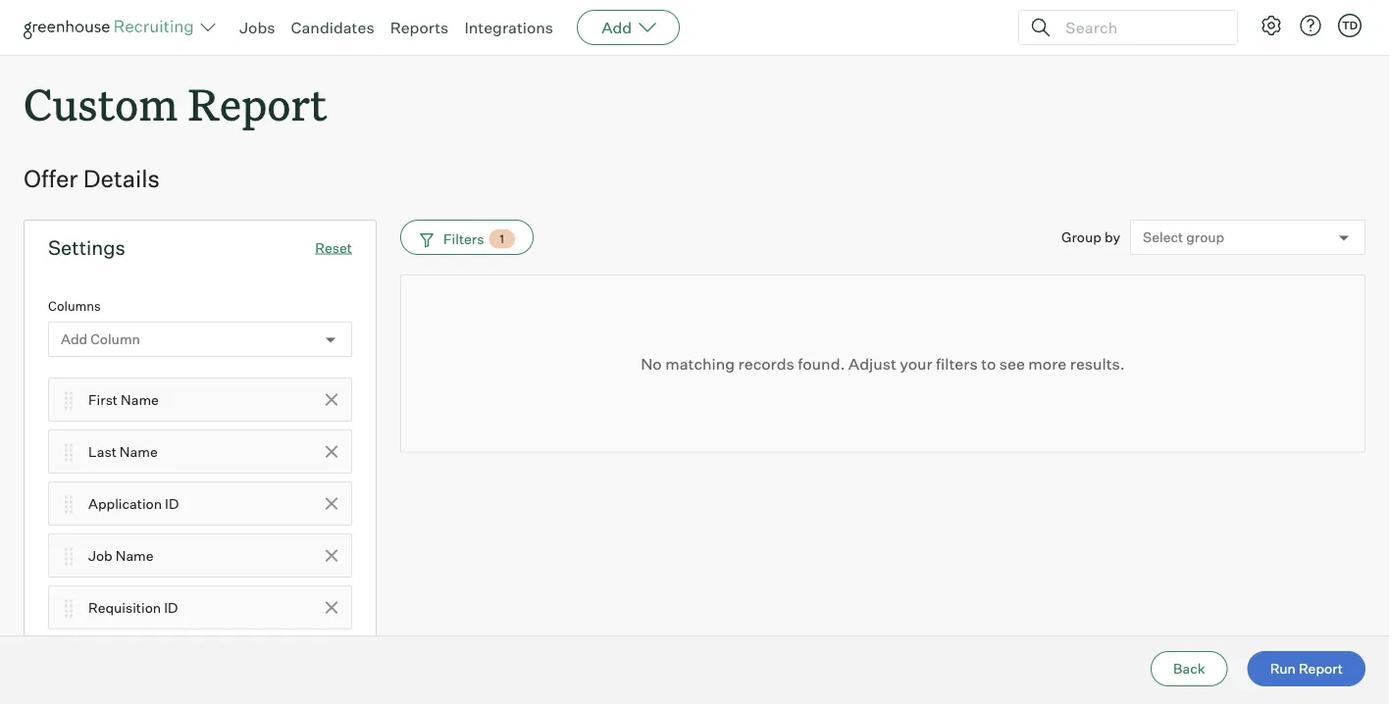 Task type: describe. For each thing, give the bounding box(es) containing it.
report for run report
[[1300, 661, 1344, 678]]

1
[[500, 232, 504, 247]]

configure image
[[1260, 14, 1284, 37]]

add for add
[[602, 18, 632, 37]]

filters
[[444, 231, 484, 248]]

reset
[[315, 239, 352, 256]]

add column
[[61, 331, 140, 348]]

td button
[[1335, 10, 1366, 41]]

back button
[[1152, 652, 1229, 687]]

application
[[88, 495, 162, 513]]

columns
[[48, 299, 101, 314]]

adjust
[[849, 354, 897, 374]]

by
[[1105, 229, 1121, 246]]

filter image
[[417, 231, 434, 248]]

select
[[1144, 229, 1184, 246]]

group
[[1187, 229, 1225, 246]]

greenhouse recruiting image
[[24, 16, 200, 39]]

id for requisition id
[[164, 599, 178, 617]]

no
[[641, 354, 662, 374]]

custom
[[24, 75, 178, 133]]

td
[[1343, 19, 1359, 32]]

application id
[[88, 495, 179, 513]]

add for add column
[[61, 331, 88, 348]]

back
[[1174, 661, 1206, 678]]

found.
[[798, 354, 846, 374]]

integrations
[[465, 18, 554, 37]]

report for custom report
[[188, 75, 327, 133]]

offer details
[[24, 164, 160, 194]]

group by
[[1062, 229, 1121, 246]]

last
[[88, 443, 117, 461]]

last name
[[88, 443, 158, 461]]

jobs link
[[240, 18, 275, 37]]

td button
[[1339, 14, 1362, 37]]

offer
[[24, 164, 78, 194]]



Task type: locate. For each thing, give the bounding box(es) containing it.
0 horizontal spatial add
[[61, 331, 88, 348]]

0 vertical spatial name
[[121, 391, 159, 409]]

job name
[[88, 547, 154, 565]]

id right the 'requisition' at the left of the page
[[164, 599, 178, 617]]

job
[[88, 547, 113, 565]]

report
[[188, 75, 327, 133], [1300, 661, 1344, 678]]

more
[[1029, 354, 1067, 374]]

Search text field
[[1061, 13, 1220, 42]]

name right job
[[116, 547, 154, 565]]

name for job name
[[116, 547, 154, 565]]

1 horizontal spatial add
[[602, 18, 632, 37]]

id right application at the bottom of page
[[165, 495, 179, 513]]

reports
[[390, 18, 449, 37]]

run report button
[[1248, 652, 1366, 687]]

name for last name
[[120, 443, 158, 461]]

column
[[91, 331, 140, 348]]

add inside add popup button
[[602, 18, 632, 37]]

no matching records found. adjust your filters to see more results.
[[641, 354, 1126, 374]]

report right run
[[1300, 661, 1344, 678]]

results.
[[1071, 354, 1126, 374]]

filters
[[937, 354, 978, 374]]

run
[[1271, 661, 1297, 678]]

requisition
[[88, 599, 161, 617]]

matching
[[666, 354, 735, 374]]

select group
[[1144, 229, 1225, 246]]

0 horizontal spatial report
[[188, 75, 327, 133]]

name right "first"
[[121, 391, 159, 409]]

requisition id
[[88, 599, 178, 617]]

candidates link
[[291, 18, 375, 37]]

id for application id
[[165, 495, 179, 513]]

report inside button
[[1300, 661, 1344, 678]]

2 vertical spatial name
[[116, 547, 154, 565]]

1 vertical spatial report
[[1300, 661, 1344, 678]]

see
[[1000, 354, 1026, 374]]

0 vertical spatial add
[[602, 18, 632, 37]]

add button
[[577, 10, 680, 45]]

id
[[165, 495, 179, 513], [164, 599, 178, 617]]

1 horizontal spatial report
[[1300, 661, 1344, 678]]

reports link
[[390, 18, 449, 37]]

reset link
[[315, 239, 352, 256]]

0 vertical spatial id
[[165, 495, 179, 513]]

1 vertical spatial name
[[120, 443, 158, 461]]

run report
[[1271, 661, 1344, 678]]

settings
[[48, 236, 125, 260]]

name
[[121, 391, 159, 409], [120, 443, 158, 461], [116, 547, 154, 565]]

name for first name
[[121, 391, 159, 409]]

add
[[602, 18, 632, 37], [61, 331, 88, 348]]

integrations link
[[465, 18, 554, 37]]

first name
[[88, 391, 159, 409]]

to
[[982, 354, 997, 374]]

first
[[88, 391, 118, 409]]

records
[[739, 354, 795, 374]]

no matching records found. adjust your filters to see more results. row group
[[400, 275, 1366, 453]]

name right last
[[120, 443, 158, 461]]

your
[[900, 354, 933, 374]]

jobs
[[240, 18, 275, 37]]

report down jobs
[[188, 75, 327, 133]]

group
[[1062, 229, 1102, 246]]

0 vertical spatial report
[[188, 75, 327, 133]]

1 vertical spatial id
[[164, 599, 178, 617]]

candidates
[[291, 18, 375, 37]]

1 vertical spatial add
[[61, 331, 88, 348]]

details
[[83, 164, 160, 194]]

custom report
[[24, 75, 327, 133]]



Task type: vqa. For each thing, say whether or not it's contained in the screenshot.
Create Rule
no



